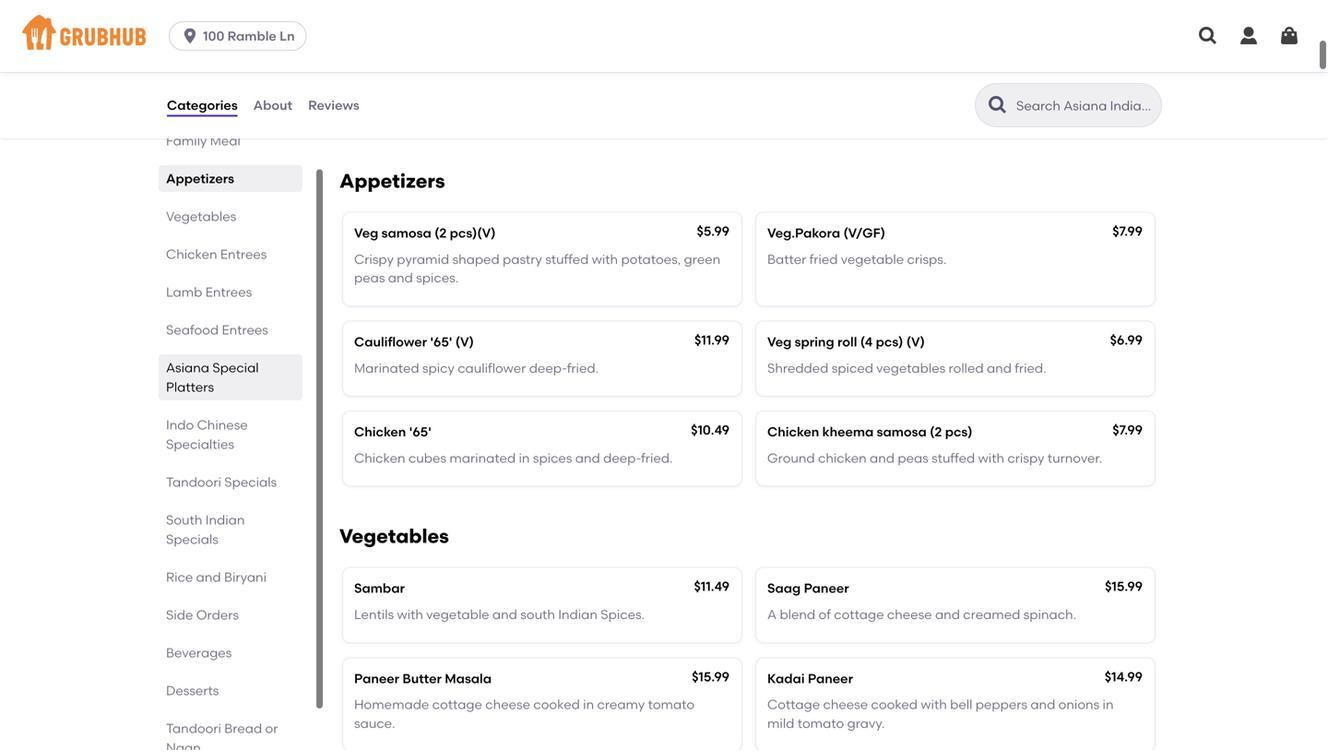 Task type: describe. For each thing, give the bounding box(es) containing it.
$6.99
[[1111, 332, 1143, 348]]

0 vertical spatial specials
[[224, 474, 277, 490]]

roll
[[838, 334, 858, 350]]

1 vertical spatial deep-
[[604, 450, 641, 466]]

family
[[166, 133, 207, 149]]

with right naan
[[693, 79, 719, 95]]

goan
[[509, 60, 542, 76]]

crispy
[[1008, 450, 1045, 466]]

and down shrimp
[[629, 79, 654, 95]]

veg for veg samosa (2 pcs)(v)
[[354, 225, 379, 241]]

crispy
[[354, 251, 394, 267]]

cottage cheese cooked with bell peppers and onions in mild tomato gravy.
[[768, 697, 1114, 731]]

1 horizontal spatial fried.
[[641, 450, 673, 466]]

with right the lentils
[[397, 607, 423, 622]]

tandoori
[[493, 79, 547, 95]]

$11.49
[[694, 579, 730, 594]]

indian inside south indian specials
[[205, 512, 245, 528]]

marinated
[[354, 360, 419, 376]]

and inside the crispy pyramid shaped pastry stuffed with potatoes, green peas and spices.
[[388, 270, 413, 286]]

2 (v) from the left
[[907, 334, 925, 350]]

svg image
[[1198, 25, 1220, 47]]

rice
[[166, 569, 193, 585]]

gulab
[[504, 98, 541, 113]]

orders
[[196, 607, 239, 623]]

spinach.
[[1024, 607, 1077, 622]]

cottage
[[768, 697, 820, 712]]

saag
[[408, 79, 439, 95]]

a blend of cottage cheese and creamed spinach.
[[768, 607, 1077, 622]]

veg samosa (2 pcs)(v)
[[354, 225, 496, 241]]

desserts
[[166, 683, 219, 698]]

entrees for lamb entrees
[[206, 284, 252, 300]]

cauliflower
[[354, 334, 427, 350]]

crisps.
[[907, 251, 947, 267]]

marinated spicy cauliflower deep-fried.
[[354, 360, 599, 376]]

made
[[409, 98, 446, 113]]

butter
[[403, 671, 442, 686]]

spiced
[[832, 360, 874, 376]]

tomato inside cottage cheese cooked with bell peppers and onions in mild tomato gravy.
[[798, 715, 844, 731]]

$15.99 for a blend of cottage cheese and creamed spinach.
[[1105, 579, 1143, 594]]

a meal with fish pakora, goan fish curry, shrimp butter masala, saag paneer, tandoori salmon, rice and naan with in house made desserts gulab jamun and rice kheer. button
[[343, 22, 742, 132]]

a for a blend of cottage cheese and creamed spinach.
[[768, 607, 777, 622]]

chicken
[[818, 450, 867, 466]]

spices
[[533, 450, 572, 466]]

chicken for chicken '65'
[[354, 424, 406, 440]]

0 horizontal spatial fried.
[[567, 360, 599, 376]]

shredded spiced vegetables rolled and fried.
[[768, 360, 1047, 376]]

'65' for cauliflower
[[430, 334, 453, 350]]

bell
[[950, 697, 973, 712]]

shaped
[[453, 251, 500, 267]]

curry,
[[569, 60, 604, 76]]

a meal with fish pakora, goan fish curry, shrimp butter masala, saag paneer, tandoori salmon, rice and naan with in house made desserts gulab jamun and rice kheer.
[[354, 60, 719, 113]]

vegetable for with
[[426, 607, 490, 622]]

sauce.
[[354, 715, 395, 731]]

spices.
[[416, 270, 459, 286]]

potatoes,
[[621, 251, 681, 267]]

pcs) for (2
[[945, 424, 973, 440]]

kadai
[[768, 671, 805, 686]]

shredded
[[768, 360, 829, 376]]

1 vertical spatial vegetables
[[340, 525, 449, 548]]

marinated
[[450, 450, 516, 466]]

(v/gf)
[[844, 225, 886, 241]]

specialties
[[166, 436, 234, 452]]

kheer.
[[641, 98, 679, 113]]

and right rice
[[196, 569, 221, 585]]

peas inside the crispy pyramid shaped pastry stuffed with potatoes, green peas and spices.
[[354, 270, 385, 286]]

about button
[[253, 72, 293, 138]]

stuffed for pastry
[[545, 251, 589, 267]]

tandoori bread or naan
[[166, 721, 278, 750]]

or
[[265, 721, 278, 736]]

$7.99 for ground chicken and peas stuffed with crispy turnover.
[[1113, 422, 1143, 438]]

platters
[[166, 379, 214, 395]]

1 vertical spatial (2
[[930, 424, 942, 440]]

homemade cottage cheese cooked in creamy tomato sauce.
[[354, 697, 695, 731]]

stuffed for peas
[[932, 450, 975, 466]]

cottage inside homemade cottage cheese cooked in creamy tomato sauce.
[[432, 697, 482, 712]]

green
[[684, 251, 721, 267]]

pyramid
[[397, 251, 449, 267]]

fish
[[545, 60, 566, 76]]

sambar
[[354, 581, 405, 596]]

reviews
[[308, 97, 360, 113]]

crispy pyramid shaped pastry stuffed with potatoes, green peas and spices.
[[354, 251, 721, 286]]

lamb
[[166, 284, 202, 300]]

and right rolled
[[987, 360, 1012, 376]]

2 horizontal spatial cheese
[[887, 607, 932, 622]]

paneer for homemade cottage cheese cooked in creamy tomato sauce.
[[808, 671, 853, 686]]

and left south
[[493, 607, 518, 622]]

peppers
[[976, 697, 1028, 712]]

chicken '65'
[[354, 424, 432, 440]]

chicken entrees
[[166, 246, 267, 262]]

paneer up the 'homemade'
[[354, 671, 400, 686]]

$11.99
[[695, 332, 730, 348]]

pastry
[[503, 251, 542, 267]]

veg for veg spring roll (4 pcs) (v)
[[768, 334, 792, 350]]

mild
[[768, 715, 795, 731]]

side
[[166, 607, 193, 623]]

cooked inside homemade cottage cheese cooked in creamy tomato sauce.
[[534, 697, 580, 712]]

paneer for lentils with vegetable and south indian spices.
[[804, 581, 849, 596]]

1 vertical spatial samosa
[[877, 424, 927, 440]]

lentils with vegetable and south indian spices.
[[354, 607, 645, 622]]

creamy
[[597, 697, 645, 712]]

0 vertical spatial deep-
[[529, 360, 567, 376]]

tomato inside homemade cottage cheese cooked in creamy tomato sauce.
[[648, 697, 695, 712]]

seafood
[[166, 322, 219, 338]]

1 horizontal spatial appetizers
[[340, 169, 445, 193]]

categories
[[167, 97, 238, 113]]

in inside cottage cheese cooked with bell peppers and onions in mild tomato gravy.
[[1103, 697, 1114, 712]]

ground chicken and peas stuffed with crispy turnover.
[[768, 450, 1103, 466]]

onions
[[1059, 697, 1100, 712]]

house
[[368, 98, 406, 113]]

gravy.
[[848, 715, 885, 731]]

1 vertical spatial indian
[[558, 607, 598, 622]]

chicken cubes marinated in spices and deep-fried.
[[354, 450, 673, 466]]



Task type: locate. For each thing, give the bounding box(es) containing it.
indian right south
[[558, 607, 598, 622]]

$15.99
[[1105, 579, 1143, 594], [692, 669, 730, 684]]

cooked inside cottage cheese cooked with bell peppers and onions in mild tomato gravy.
[[871, 697, 918, 712]]

0 horizontal spatial vegetables
[[166, 209, 236, 224]]

(v) up the 'marinated spicy cauliflower deep-fried.'
[[456, 334, 474, 350]]

with inside the crispy pyramid shaped pastry stuffed with potatoes, green peas and spices.
[[592, 251, 618, 267]]

and down chicken kheema samosa (2 pcs)
[[870, 450, 895, 466]]

with left crispy
[[979, 450, 1005, 466]]

chicken up "lamb"
[[166, 246, 217, 262]]

(2 up pyramid
[[435, 225, 447, 241]]

a left blend
[[768, 607, 777, 622]]

chicken for chicken entrees
[[166, 246, 217, 262]]

2 $7.99 from the top
[[1113, 422, 1143, 438]]

0 vertical spatial $7.99
[[1113, 223, 1143, 239]]

biryani
[[224, 569, 267, 585]]

veg up shredded
[[768, 334, 792, 350]]

entrees up "seafood entrees"
[[206, 284, 252, 300]]

1 vertical spatial cottage
[[432, 697, 482, 712]]

tandoori down specialties at the left
[[166, 474, 221, 490]]

salmon,
[[550, 79, 599, 95]]

tomato down cottage
[[798, 715, 844, 731]]

chicken down 'marinated'
[[354, 424, 406, 440]]

paneer right kadai
[[808, 671, 853, 686]]

and left onions at right bottom
[[1031, 697, 1056, 712]]

about
[[253, 97, 293, 113]]

$15.99 for homemade cottage cheese cooked in creamy tomato sauce.
[[692, 669, 730, 684]]

pcs) up the ground chicken and peas stuffed with crispy turnover.
[[945, 424, 973, 440]]

chinese
[[197, 417, 248, 433]]

1 vertical spatial peas
[[898, 450, 929, 466]]

0 horizontal spatial cooked
[[534, 697, 580, 712]]

0 horizontal spatial appetizers
[[166, 171, 234, 186]]

1 $7.99 from the top
[[1113, 223, 1143, 239]]

pcs) right (4
[[876, 334, 904, 350]]

in inside the "a meal with fish pakora, goan fish curry, shrimp butter masala, saag paneer, tandoori salmon, rice and naan with in house made desserts gulab jamun and rice kheer."
[[354, 98, 365, 113]]

cottage down masala
[[432, 697, 482, 712]]

spicy
[[423, 360, 455, 376]]

entrees for seafood entrees
[[222, 322, 268, 338]]

(v)
[[456, 334, 474, 350], [907, 334, 925, 350]]

0 horizontal spatial veg
[[354, 225, 379, 241]]

0 horizontal spatial $15.99
[[692, 669, 730, 684]]

bread
[[224, 721, 262, 736]]

fish
[[431, 60, 455, 76]]

1 (v) from the left
[[456, 334, 474, 350]]

100 ramble ln
[[203, 28, 295, 44]]

entrees up lamb entrees
[[220, 246, 267, 262]]

0 vertical spatial vegetables
[[166, 209, 236, 224]]

pcs) for (4
[[876, 334, 904, 350]]

1 vertical spatial vegetable
[[426, 607, 490, 622]]

chicken for chicken cubes marinated in spices and deep-fried.
[[354, 450, 406, 466]]

1 horizontal spatial cheese
[[823, 697, 868, 712]]

0 vertical spatial cottage
[[834, 607, 884, 622]]

1 vertical spatial rice
[[615, 98, 638, 113]]

1 horizontal spatial pcs)
[[945, 424, 973, 440]]

masala
[[445, 671, 492, 686]]

cooked left creamy
[[534, 697, 580, 712]]

spices.
[[601, 607, 645, 622]]

$7.99 for batter fried vegetable crisps.
[[1113, 223, 1143, 239]]

0 horizontal spatial (2
[[435, 225, 447, 241]]

and inside cottage cheese cooked with bell peppers and onions in mild tomato gravy.
[[1031, 697, 1056, 712]]

reviews button
[[307, 72, 361, 138]]

vegetables
[[166, 209, 236, 224], [340, 525, 449, 548]]

chicken down chicken '65'
[[354, 450, 406, 466]]

side orders
[[166, 607, 239, 623]]

with inside cottage cheese cooked with bell peppers and onions in mild tomato gravy.
[[921, 697, 947, 712]]

rice and biryani
[[166, 569, 267, 585]]

0 horizontal spatial cottage
[[432, 697, 482, 712]]

1 horizontal spatial vegetables
[[340, 525, 449, 548]]

vegetables up 'chicken entrees'
[[166, 209, 236, 224]]

100 ramble ln button
[[169, 21, 314, 51]]

blend
[[780, 607, 816, 622]]

0 vertical spatial pcs)
[[876, 334, 904, 350]]

veg
[[354, 225, 379, 241], [768, 334, 792, 350]]

1 horizontal spatial tomato
[[798, 715, 844, 731]]

0 horizontal spatial svg image
[[181, 27, 199, 45]]

with left potatoes,
[[592, 251, 618, 267]]

search icon image
[[987, 94, 1009, 116]]

veg.pakora (v/gf)
[[768, 225, 886, 241]]

chicken up ground
[[768, 424, 820, 440]]

ground
[[768, 450, 815, 466]]

0 vertical spatial veg
[[354, 225, 379, 241]]

cheese inside homemade cottage cheese cooked in creamy tomato sauce.
[[486, 697, 531, 712]]

vegetable down (v/gf)
[[841, 251, 904, 267]]

peas
[[354, 270, 385, 286], [898, 450, 929, 466]]

samosa up the ground chicken and peas stuffed with crispy turnover.
[[877, 424, 927, 440]]

peas down crispy
[[354, 270, 385, 286]]

1 cooked from the left
[[534, 697, 580, 712]]

and right spices
[[576, 450, 600, 466]]

1 horizontal spatial a
[[768, 607, 777, 622]]

deep- right spices
[[604, 450, 641, 466]]

0 vertical spatial $15.99
[[1105, 579, 1143, 594]]

saag paneer
[[768, 581, 849, 596]]

vegetable up masala
[[426, 607, 490, 622]]

2 horizontal spatial fried.
[[1015, 360, 1047, 376]]

cauliflower '65' (v)
[[354, 334, 474, 350]]

cubes
[[409, 450, 447, 466]]

0 horizontal spatial deep-
[[529, 360, 567, 376]]

1 vertical spatial stuffed
[[932, 450, 975, 466]]

specials inside south indian specials
[[166, 531, 219, 547]]

stuffed
[[545, 251, 589, 267], [932, 450, 975, 466]]

$15.99 up $14.99
[[1105, 579, 1143, 594]]

stuffed left crispy
[[932, 450, 975, 466]]

south
[[166, 512, 202, 528]]

batter fried vegetable crisps.
[[768, 251, 947, 267]]

kadai paneer
[[768, 671, 853, 686]]

naan
[[166, 740, 201, 750]]

stuffed right pastry
[[545, 251, 589, 267]]

1 horizontal spatial indian
[[558, 607, 598, 622]]

1 vertical spatial veg
[[768, 334, 792, 350]]

indo
[[166, 417, 194, 433]]

in left spices
[[519, 450, 530, 466]]

pakora,
[[458, 60, 506, 76]]

cheese up the gravy.
[[823, 697, 868, 712]]

with
[[402, 60, 428, 76], [693, 79, 719, 95], [592, 251, 618, 267], [979, 450, 1005, 466], [397, 607, 423, 622], [921, 697, 947, 712]]

categories button
[[166, 72, 239, 138]]

entrees up 'special'
[[222, 322, 268, 338]]

tandoori for tandoori specials
[[166, 474, 221, 490]]

2 vertical spatial entrees
[[222, 322, 268, 338]]

paneer up of
[[804, 581, 849, 596]]

peas down chicken kheema samosa (2 pcs)
[[898, 450, 929, 466]]

appetizers down family meal
[[166, 171, 234, 186]]

0 horizontal spatial indian
[[205, 512, 245, 528]]

0 vertical spatial indian
[[205, 512, 245, 528]]

and
[[629, 79, 654, 95], [587, 98, 611, 113], [388, 270, 413, 286], [987, 360, 1012, 376], [576, 450, 600, 466], [870, 450, 895, 466], [196, 569, 221, 585], [493, 607, 518, 622], [936, 607, 960, 622], [1031, 697, 1056, 712]]

0 vertical spatial entrees
[[220, 246, 267, 262]]

1 horizontal spatial peas
[[898, 450, 929, 466]]

1 horizontal spatial cooked
[[871, 697, 918, 712]]

1 horizontal spatial cottage
[[834, 607, 884, 622]]

0 horizontal spatial peas
[[354, 270, 385, 286]]

1 horizontal spatial svg image
[[1238, 25, 1260, 47]]

(v) up the vegetables
[[907, 334, 925, 350]]

rolled
[[949, 360, 984, 376]]

2 tandoori from the top
[[166, 721, 221, 736]]

0 vertical spatial samosa
[[382, 225, 432, 241]]

cheese
[[887, 607, 932, 622], [486, 697, 531, 712], [823, 697, 868, 712]]

indian down tandoori specials
[[205, 512, 245, 528]]

0 horizontal spatial specials
[[166, 531, 219, 547]]

0 vertical spatial tandoori
[[166, 474, 221, 490]]

0 vertical spatial rice
[[602, 79, 626, 95]]

1 vertical spatial entrees
[[206, 284, 252, 300]]

ln
[[280, 28, 295, 44]]

'65' up cubes
[[409, 424, 432, 440]]

tandoori inside tandoori bread or naan
[[166, 721, 221, 736]]

in
[[354, 98, 365, 113], [519, 450, 530, 466], [583, 697, 594, 712], [1103, 697, 1114, 712]]

1 horizontal spatial samosa
[[877, 424, 927, 440]]

0 horizontal spatial samosa
[[382, 225, 432, 241]]

1 horizontal spatial deep-
[[604, 450, 641, 466]]

svg image inside '100 ramble ln' button
[[181, 27, 199, 45]]

and left the creamed
[[936, 607, 960, 622]]

butter
[[653, 60, 692, 76]]

0 horizontal spatial vegetable
[[426, 607, 490, 622]]

specials
[[224, 474, 277, 490], [166, 531, 219, 547]]

samosa up pyramid
[[382, 225, 432, 241]]

1 vertical spatial $7.99
[[1113, 422, 1143, 438]]

a for a meal with fish pakora, goan fish curry, shrimp butter masala, saag paneer, tandoori salmon, rice and naan with in house made desserts gulab jamun and rice kheer.
[[354, 60, 364, 76]]

masala,
[[354, 79, 405, 95]]

main navigation navigation
[[0, 0, 1329, 72]]

spring
[[795, 334, 835, 350]]

homemade
[[354, 697, 429, 712]]

0 horizontal spatial cheese
[[486, 697, 531, 712]]

in left creamy
[[583, 697, 594, 712]]

a left 'meal'
[[354, 60, 364, 76]]

meal
[[367, 60, 398, 76]]

0 horizontal spatial stuffed
[[545, 251, 589, 267]]

a inside the "a meal with fish pakora, goan fish curry, shrimp butter masala, saag paneer, tandoori salmon, rice and naan with in house made desserts gulab jamun and rice kheer."
[[354, 60, 364, 76]]

1 tandoori from the top
[[166, 474, 221, 490]]

cheese down masala
[[486, 697, 531, 712]]

entrees for chicken entrees
[[220, 246, 267, 262]]

1 horizontal spatial stuffed
[[932, 450, 975, 466]]

1 horizontal spatial specials
[[224, 474, 277, 490]]

family meal
[[166, 133, 241, 149]]

'65' for chicken
[[409, 424, 432, 440]]

0 horizontal spatial pcs)
[[876, 334, 904, 350]]

svg image
[[1238, 25, 1260, 47], [1279, 25, 1301, 47], [181, 27, 199, 45]]

veg.pakora
[[768, 225, 841, 241]]

with up saag
[[402, 60, 428, 76]]

naan
[[657, 79, 690, 95]]

0 vertical spatial (2
[[435, 225, 447, 241]]

cheese left the creamed
[[887, 607, 932, 622]]

rice left kheer.
[[615, 98, 638, 113]]

100
[[203, 28, 224, 44]]

entrees
[[220, 246, 267, 262], [206, 284, 252, 300], [222, 322, 268, 338]]

0 vertical spatial peas
[[354, 270, 385, 286]]

in down masala,
[[354, 98, 365, 113]]

0 horizontal spatial (v)
[[456, 334, 474, 350]]

vegetable for fried
[[841, 251, 904, 267]]

Search Asiana Indian Cuisine search field
[[1015, 97, 1156, 114]]

pcs)(v)
[[450, 225, 496, 241]]

1 vertical spatial '65'
[[409, 424, 432, 440]]

vegetable
[[841, 251, 904, 267], [426, 607, 490, 622]]

kheema
[[823, 424, 874, 440]]

0 vertical spatial vegetable
[[841, 251, 904, 267]]

of
[[819, 607, 831, 622]]

$7.99
[[1113, 223, 1143, 239], [1113, 422, 1143, 438]]

1 horizontal spatial (2
[[930, 424, 942, 440]]

1 vertical spatial pcs)
[[945, 424, 973, 440]]

0 vertical spatial stuffed
[[545, 251, 589, 267]]

$15.99 left kadai
[[692, 669, 730, 684]]

(2 up the ground chicken and peas stuffed with crispy turnover.
[[930, 424, 942, 440]]

1 vertical spatial tomato
[[798, 715, 844, 731]]

south
[[521, 607, 555, 622]]

1 vertical spatial tandoori
[[166, 721, 221, 736]]

rice down shrimp
[[602, 79, 626, 95]]

pcs)
[[876, 334, 904, 350], [945, 424, 973, 440]]

and down pyramid
[[388, 270, 413, 286]]

turnover.
[[1048, 450, 1103, 466]]

appetizers up veg samosa (2 pcs)(v)
[[340, 169, 445, 193]]

0 vertical spatial '65'
[[430, 334, 453, 350]]

1 vertical spatial a
[[768, 607, 777, 622]]

creamed
[[964, 607, 1021, 622]]

indian
[[205, 512, 245, 528], [558, 607, 598, 622]]

tandoori for tandoori bread or naan
[[166, 721, 221, 736]]

tomato right creamy
[[648, 697, 695, 712]]

in inside homemade cottage cheese cooked in creamy tomato sauce.
[[583, 697, 594, 712]]

specials down specialties at the left
[[224, 474, 277, 490]]

cottage
[[834, 607, 884, 622], [432, 697, 482, 712]]

indo chinese specialties
[[166, 417, 248, 452]]

1 horizontal spatial vegetable
[[841, 251, 904, 267]]

in right onions at right bottom
[[1103, 697, 1114, 712]]

cheese inside cottage cheese cooked with bell peppers and onions in mild tomato gravy.
[[823, 697, 868, 712]]

0 horizontal spatial a
[[354, 60, 364, 76]]

0 vertical spatial tomato
[[648, 697, 695, 712]]

specials down south
[[166, 531, 219, 547]]

saag
[[768, 581, 801, 596]]

vegetables up sambar
[[340, 525, 449, 548]]

1 horizontal spatial veg
[[768, 334, 792, 350]]

jamun
[[544, 98, 583, 113]]

deep- right cauliflower
[[529, 360, 567, 376]]

0 horizontal spatial tomato
[[648, 697, 695, 712]]

and down salmon,
[[587, 98, 611, 113]]

stuffed inside the crispy pyramid shaped pastry stuffed with potatoes, green peas and spices.
[[545, 251, 589, 267]]

asiana special platters
[[166, 360, 259, 395]]

2 horizontal spatial svg image
[[1279, 25, 1301, 47]]

cooked up the gravy.
[[871, 697, 918, 712]]

cottage right of
[[834, 607, 884, 622]]

1 vertical spatial specials
[[166, 531, 219, 547]]

'65' up spicy
[[430, 334, 453, 350]]

2 cooked from the left
[[871, 697, 918, 712]]

chicken
[[166, 246, 217, 262], [354, 424, 406, 440], [768, 424, 820, 440], [354, 450, 406, 466]]

veg up crispy
[[354, 225, 379, 241]]

tandoori up naan
[[166, 721, 221, 736]]

0 vertical spatial a
[[354, 60, 364, 76]]

1 horizontal spatial (v)
[[907, 334, 925, 350]]

with left bell
[[921, 697, 947, 712]]

$5.99
[[697, 223, 730, 239]]

samosa
[[382, 225, 432, 241], [877, 424, 927, 440]]

1 vertical spatial $15.99
[[692, 669, 730, 684]]

asiana
[[166, 360, 209, 376]]

cooked
[[534, 697, 580, 712], [871, 697, 918, 712]]

1 horizontal spatial $15.99
[[1105, 579, 1143, 594]]

chicken for chicken kheema samosa (2 pcs)
[[768, 424, 820, 440]]



Task type: vqa. For each thing, say whether or not it's contained in the screenshot.


